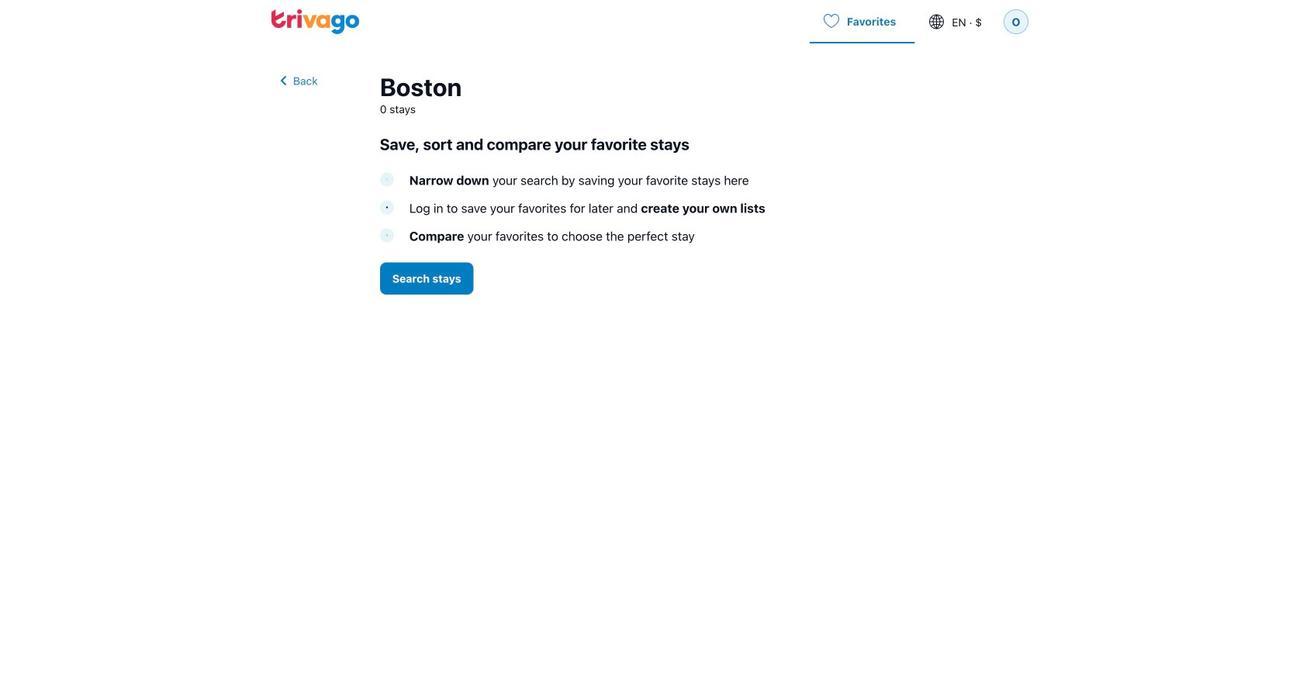 Task type: vqa. For each thing, say whether or not it's contained in the screenshot.
trivago logo
yes



Task type: describe. For each thing, give the bounding box(es) containing it.
trivago logo image
[[271, 9, 360, 34]]



